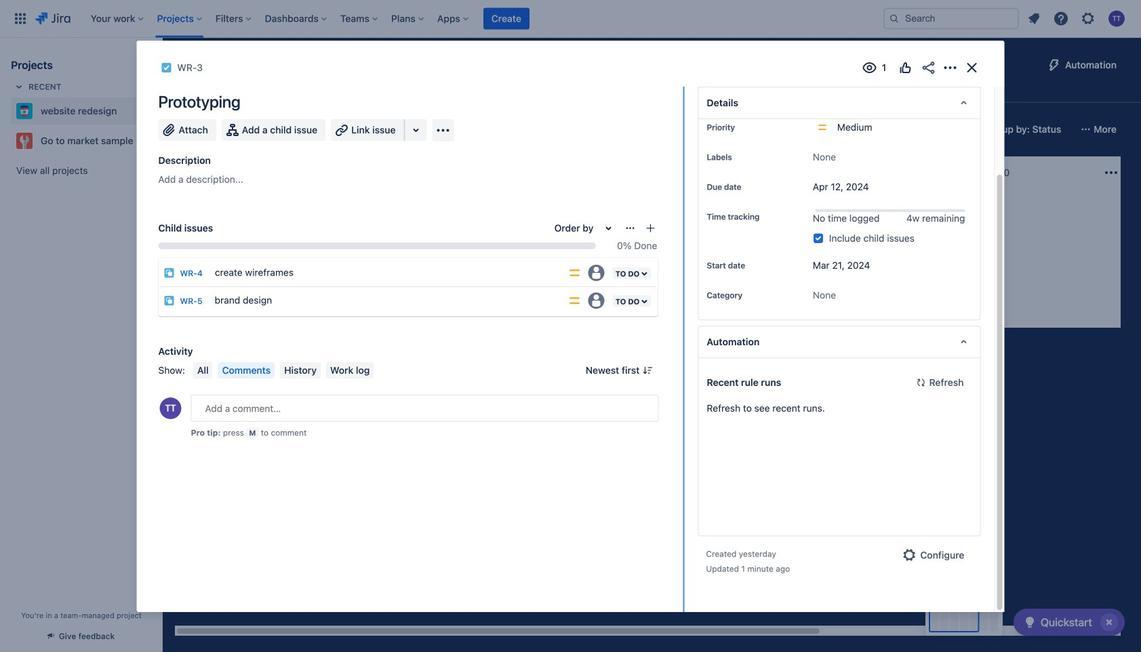 Task type: describe. For each thing, give the bounding box(es) containing it.
task image for high icon
[[191, 231, 202, 241]]

issue type: sub-task image for priority: medium image
[[164, 268, 175, 279]]

search image
[[889, 13, 900, 24]]

labels pin to top. only you can see pinned fields. image
[[735, 152, 746, 163]]

add app image
[[435, 122, 451, 139]]

link web pages and more image
[[408, 122, 424, 138]]

details element
[[698, 87, 981, 119]]

issue actions image
[[625, 223, 636, 234]]

priority: medium image
[[568, 294, 582, 308]]

Search field
[[884, 8, 1019, 29]]

task image
[[161, 62, 172, 73]]

actions image
[[942, 60, 958, 76]]

medium image
[[720, 266, 731, 277]]

medium image
[[529, 231, 540, 241]]

due date pin to top. only you can see pinned fields. image
[[744, 182, 755, 193]]

check image
[[1022, 615, 1038, 631]]

Add a comment… field
[[191, 395, 659, 422]]

dismiss quickstart image
[[1098, 612, 1120, 634]]

issue type: sub-task image for priority: medium icon
[[164, 296, 175, 306]]



Task type: locate. For each thing, give the bounding box(es) containing it.
menu bar
[[190, 363, 377, 379]]

add people image
[[349, 121, 365, 138]]

automation image
[[1046, 57, 1063, 73]]

0 vertical spatial issue type: sub-task image
[[164, 268, 175, 279]]

0 horizontal spatial task image
[[191, 231, 202, 241]]

jira image
[[35, 11, 70, 27], [35, 11, 70, 27]]

1 vertical spatial issue type: sub-task image
[[164, 296, 175, 306]]

create child image
[[645, 223, 656, 234]]

terry turtle image
[[907, 247, 924, 263]]

2 issue type: sub-task image from the top
[[164, 296, 175, 306]]

task image for medium image
[[574, 266, 584, 277]]

collapse recent projects image
[[11, 79, 27, 95]]

2 horizontal spatial task image
[[574, 266, 584, 277]]

close image
[[964, 60, 980, 76]]

tab list
[[171, 79, 906, 103]]

vote options: no one has voted for this issue yet. image
[[897, 60, 914, 76]]

1 horizontal spatial task image
[[382, 231, 393, 241]]

task image
[[191, 231, 202, 241], [382, 231, 393, 241], [574, 266, 584, 277]]

banner
[[0, 0, 1141, 38]]

task image for medium icon at left top
[[382, 231, 393, 241]]

issue type: sub-task image
[[164, 268, 175, 279], [164, 296, 175, 306]]

1 issue type: sub-task image from the top
[[164, 268, 175, 279]]

high image
[[338, 231, 349, 241]]

automation element
[[698, 326, 981, 359]]

due date: 20 march 2024 image
[[576, 248, 587, 259], [576, 248, 587, 259]]

Search board text field
[[180, 120, 283, 139]]

primary element
[[8, 0, 873, 38]]

dialog
[[137, 0, 1005, 613]]

priority: medium image
[[568, 266, 582, 280]]

copy link to issue image
[[200, 62, 211, 73]]



Task type: vqa. For each thing, say whether or not it's contained in the screenshot.
tab list
yes



